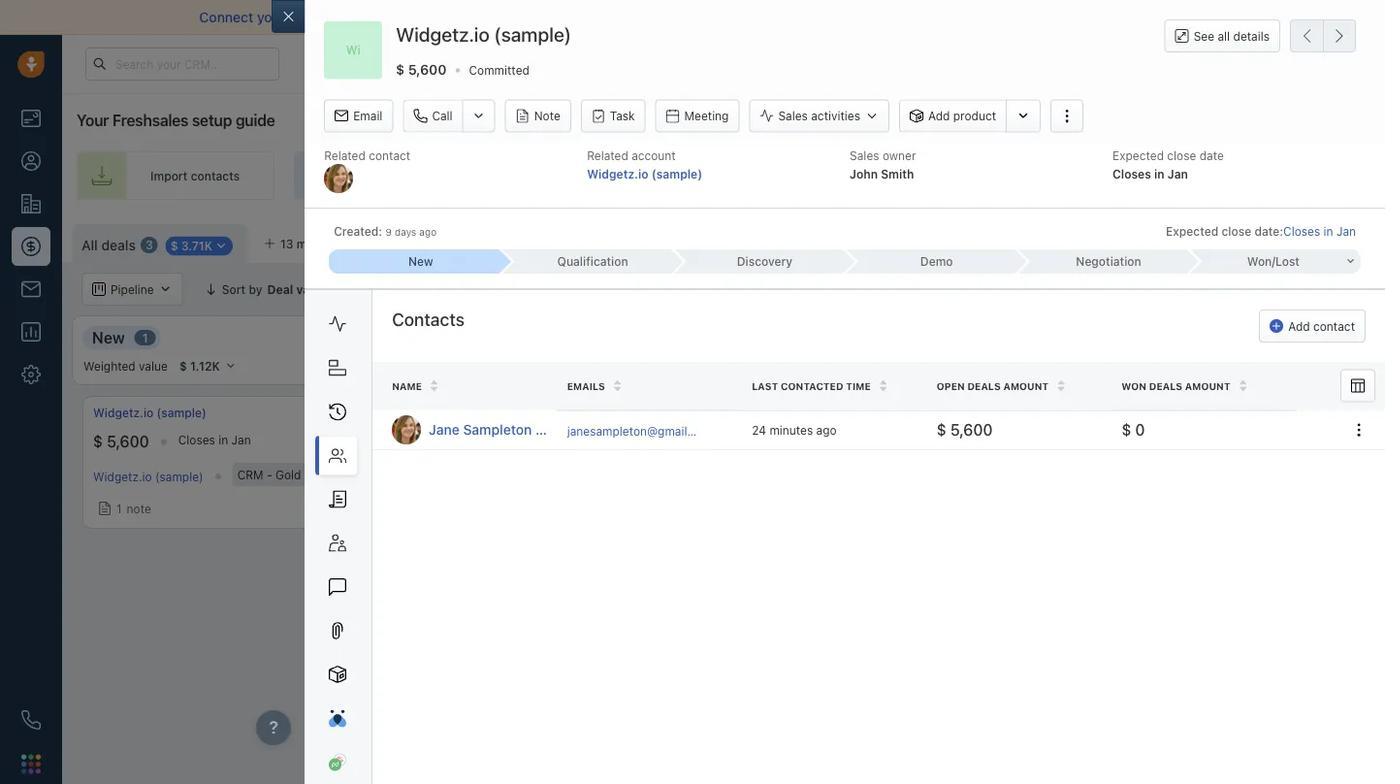 Task type: locate. For each thing, give the bounding box(es) containing it.
won deals amount
[[1122, 381, 1231, 392]]

phone element
[[12, 701, 50, 739]]

1 horizontal spatial import
[[1168, 234, 1205, 247]]

jan for expected close date closes in jan
[[1168, 167, 1189, 180]]

sales
[[1167, 169, 1196, 182]]

0 horizontal spatial sales
[[779, 109, 808, 123]]

acme inc (sample) link
[[409, 405, 513, 421]]

0 horizontal spatial related
[[324, 149, 366, 162]]

widgetz.io (sample) inside dialog
[[396, 23, 572, 46]]

1 horizontal spatial amount
[[1186, 381, 1231, 392]]

quotas and forecasting link
[[1107, 273, 1279, 306]]

add deal down won deals amount
[[1135, 418, 1184, 432]]

1 vertical spatial qualification
[[407, 328, 499, 347]]

1 for 1
[[142, 331, 148, 344]]

1 vertical spatial jan
[[1337, 224, 1357, 238]]

forecasting
[[1193, 282, 1260, 296]]

2 related from the left
[[587, 149, 629, 162]]

won for won / lost
[[1248, 255, 1273, 268]]

1 horizontal spatial contact
[[1314, 319, 1356, 333]]

1 left note
[[116, 502, 122, 515]]

1 horizontal spatial to
[[927, 169, 938, 182]]

import inside "button"
[[1168, 234, 1205, 247]]

import left 'contacts'
[[150, 169, 188, 182]]

expected up create
[[1113, 149, 1165, 162]]

1 vertical spatial won
[[1122, 381, 1147, 392]]

1 horizontal spatial your
[[653, 169, 678, 182]]

1 vertical spatial import
[[1168, 234, 1205, 247]]

team down meeting button
[[681, 169, 709, 182]]

5,600 up call button
[[408, 61, 447, 77]]

won left lost
[[1248, 255, 1273, 268]]

container_wx8msf4aqz5i3rn1 image right applied
[[479, 282, 493, 296]]

jan inside expected close date closes in jan
[[1168, 167, 1189, 180]]

qualification down applied
[[407, 328, 499, 347]]

close inside expected close date closes in jan
[[1168, 149, 1197, 162]]

2 vertical spatial jan
[[232, 433, 251, 447]]

1 horizontal spatial new
[[409, 255, 433, 268]]

deal down time
[[860, 418, 884, 432]]

nov
[[531, 433, 553, 447]]

container_wx8msf4aqz5i3rn1 image left the 'settings'
[[1057, 234, 1071, 247]]

and left enable
[[500, 9, 524, 25]]

1 vertical spatial contact
[[1314, 319, 1356, 333]]

quotas
[[1126, 282, 1166, 296]]

close left "date:"
[[1222, 224, 1252, 238]]

import up quotas and forecasting
[[1168, 234, 1205, 247]]

o
[[371, 237, 380, 250]]

1 horizontal spatial sales
[[850, 149, 880, 162]]

2-
[[574, 9, 588, 25]]

enable
[[527, 9, 570, 25]]

2 vertical spatial widgetz.io (sample) link
[[93, 470, 203, 483]]

create
[[1126, 169, 1163, 182]]

acme
[[409, 406, 440, 420]]

0 vertical spatial widgetz.io (sample) link
[[587, 167, 703, 180]]

jan
[[1168, 167, 1189, 180], [1337, 224, 1357, 238], [232, 433, 251, 447]]

expected down create sales sequence
[[1166, 224, 1219, 238]]

0 vertical spatial widgetz.io (sample)
[[396, 23, 572, 46]]

$ 5,600 up call button
[[396, 61, 447, 77]]

all deals 3
[[82, 237, 153, 253]]

add deal
[[1317, 234, 1366, 247], [835, 418, 884, 432], [1135, 418, 1184, 432]]

add deal down time
[[835, 418, 884, 432]]

your freshsales setup guide
[[77, 111, 275, 130]]

phone image
[[21, 710, 41, 730]]

deal up search field
[[1343, 234, 1366, 247]]

(sample)
[[494, 23, 572, 46], [652, 167, 703, 180], [157, 406, 206, 420], [463, 406, 513, 420], [536, 422, 593, 438], [379, 468, 427, 481], [155, 470, 203, 483]]

new link
[[329, 249, 501, 274]]

janesampleton@gmail.com link
[[567, 421, 714, 441]]

1
[[374, 282, 380, 296], [142, 331, 148, 344], [116, 502, 122, 515]]

open
[[937, 381, 965, 392]]

more...
[[297, 237, 336, 250]]

ago right minutes
[[817, 423, 837, 437]]

container_wx8msf4aqz5i3rn1 image inside settings popup button
[[1057, 234, 1071, 247]]

your left mailbox
[[257, 9, 286, 25]]

related for related contact
[[324, 149, 366, 162]]

add inside add deal button
[[1317, 234, 1339, 247]]

widgetz.io (sample) up closes in jan
[[93, 406, 206, 420]]

all left the 3
[[82, 237, 98, 253]]

0 horizontal spatial 5,600
[[107, 432, 149, 451]]

to right "leads"
[[927, 169, 938, 182]]

2 team from the left
[[970, 169, 998, 182]]

contact inside button
[[1314, 319, 1356, 333]]

container_wx8msf4aqz5i3rn1 image down negotiation
[[1107, 282, 1121, 296]]

connect your mailbox to improve deliverability and enable 2-way sync of email conversations.
[[199, 9, 799, 25]]

closes in nov
[[478, 433, 553, 447]]

0 vertical spatial all
[[82, 237, 98, 253]]

all
[[82, 237, 98, 253], [500, 282, 515, 296]]

discovery
[[737, 255, 793, 268]]

close image
[[1357, 13, 1366, 22]]

won / lost
[[1248, 255, 1300, 268]]

widgetz.io (sample) link up note
[[93, 470, 203, 483]]

container_wx8msf4aqz5i3rn1 image inside all deal owners button
[[479, 282, 493, 296]]

0 vertical spatial won
[[1248, 255, 1273, 268]]

container_wx8msf4aqz5i3rn1 image
[[1057, 234, 1071, 247], [353, 282, 366, 296], [479, 282, 493, 296], [816, 418, 830, 432], [1116, 418, 1130, 432]]

add product
[[929, 109, 997, 123]]

deals for open
[[968, 381, 1001, 392]]

jan right create
[[1168, 167, 1189, 180]]

1 vertical spatial close
[[1222, 224, 1252, 238]]

gold
[[276, 468, 301, 481]]

task
[[610, 109, 635, 123]]

to up wi
[[343, 9, 356, 25]]

related down email button
[[324, 149, 366, 162]]

0 vertical spatial and
[[500, 9, 524, 25]]

add down time
[[835, 418, 857, 432]]

1 vertical spatial 1
[[142, 331, 148, 344]]

add left product
[[929, 109, 950, 123]]

all for deals
[[82, 237, 98, 253]]

all left owners
[[500, 282, 515, 296]]

1 horizontal spatial won
[[1248, 255, 1273, 268]]

widgetz.io
[[396, 23, 490, 46], [587, 167, 649, 180], [93, 406, 154, 420], [93, 470, 152, 483]]

mailbox
[[289, 9, 339, 25]]

widgetz.io (sample) dialog
[[272, 0, 1386, 784]]

container_wx8msf4aqz5i3rn1 image inside quotas and forecasting link
[[1107, 282, 1121, 296]]

expected inside expected close date closes in jan
[[1113, 149, 1165, 162]]

qualification up owners
[[558, 255, 629, 268]]

1 vertical spatial widgetz.io (sample)
[[93, 406, 206, 420]]

all deal owners button
[[466, 273, 598, 306]]

2 horizontal spatial $ 5,600
[[937, 421, 993, 439]]

container_wx8msf4aqz5i3rn1 image left filter
[[353, 282, 366, 296]]

import for import deals
[[1168, 234, 1205, 247]]

5,600 up 1 note at the left bottom
[[107, 432, 149, 451]]

plan
[[305, 468, 328, 481]]

1 vertical spatial container_wx8msf4aqz5i3rn1 image
[[98, 502, 112, 515]]

contact down search field
[[1314, 319, 1356, 333]]

your down account on the left of the page
[[653, 169, 678, 182]]

0 horizontal spatial import
[[150, 169, 188, 182]]

quotas and forecasting
[[1126, 282, 1260, 296]]

2 horizontal spatial 5,600
[[951, 421, 993, 439]]

add inside add contact button
[[1289, 319, 1311, 333]]

closes
[[1113, 167, 1152, 180], [1284, 224, 1321, 238], [178, 433, 215, 447], [478, 433, 515, 447]]

contact down email
[[369, 149, 411, 162]]

container_wx8msf4aqz5i3rn1 image inside 1 filter applied button
[[353, 282, 366, 296]]

0 horizontal spatial container_wx8msf4aqz5i3rn1 image
[[98, 502, 112, 515]]

expected for expected close date
[[1113, 149, 1165, 162]]

sales up john
[[850, 149, 880, 162]]

import deals
[[1168, 234, 1238, 247]]

1 vertical spatial all
[[500, 282, 515, 296]]

0 horizontal spatial 1
[[116, 502, 122, 515]]

sales left activities
[[779, 109, 808, 123]]

2 horizontal spatial add deal
[[1317, 234, 1366, 247]]

0 vertical spatial qualification
[[558, 255, 629, 268]]

close for date
[[1168, 149, 1197, 162]]

1 horizontal spatial qualification
[[558, 255, 629, 268]]

ago
[[419, 226, 437, 238], [817, 423, 837, 437]]

2 horizontal spatial jan
[[1337, 224, 1357, 238]]

sales inside the sales owner john smith
[[850, 149, 880, 162]]

deliverability
[[414, 9, 496, 25]]

1 vertical spatial expected
[[1166, 224, 1219, 238]]

related account widgetz.io (sample)
[[587, 149, 703, 180]]

new down all deals link at the top left of the page
[[92, 328, 125, 347]]

(sample) up sampleton
[[463, 406, 513, 420]]

1 filter applied
[[374, 282, 454, 296]]

deal left owners
[[518, 282, 542, 296]]

all inside button
[[500, 282, 515, 296]]

expected
[[1113, 149, 1165, 162], [1166, 224, 1219, 238]]

amount for open deals amount
[[1004, 381, 1049, 392]]

widgetz.io inside related account widgetz.io (sample)
[[587, 167, 649, 180]]

scratch.
[[1168, 9, 1220, 25]]

0 vertical spatial contact
[[369, 149, 411, 162]]

3,200
[[1335, 432, 1378, 451]]

0 vertical spatial import
[[150, 169, 188, 182]]

0 horizontal spatial all
[[82, 237, 98, 253]]

close for date:
[[1222, 224, 1252, 238]]

widgetz.io (sample) link
[[587, 167, 703, 180], [93, 405, 206, 421], [93, 470, 203, 483]]

team down product
[[970, 169, 998, 182]]

0 horizontal spatial to
[[343, 9, 356, 25]]

add deal inside button
[[1317, 234, 1366, 247]]

2 horizontal spatial to
[[1084, 9, 1097, 25]]

your right "leads"
[[942, 169, 967, 182]]

1 inside 1 filter applied button
[[374, 282, 380, 296]]

email
[[353, 109, 383, 123]]

(sample) down account on the left of the page
[[652, 167, 703, 180]]

1 horizontal spatial and
[[1169, 282, 1190, 296]]

invite your team
[[619, 169, 709, 182]]

2 horizontal spatial 1
[[374, 282, 380, 296]]

0 vertical spatial container_wx8msf4aqz5i3rn1 image
[[1107, 282, 1121, 296]]

1 horizontal spatial container_wx8msf4aqz5i3rn1 image
[[1107, 282, 1121, 296]]

1 horizontal spatial jan
[[1168, 167, 1189, 180]]

0 vertical spatial ago
[[419, 226, 437, 238]]

1 horizontal spatial $ 5,600
[[396, 61, 447, 77]]

discovery link
[[673, 249, 845, 274]]

demo link
[[845, 249, 1017, 274]]

1 horizontal spatial 1
[[142, 331, 148, 344]]

$ 5,600 up 1 note at the left bottom
[[93, 432, 149, 451]]

product
[[954, 109, 997, 123]]

add up search field
[[1317, 234, 1339, 247]]

0 horizontal spatial jan
[[232, 433, 251, 447]]

jan up search field
[[1337, 224, 1357, 238]]

related inside related account widgetz.io (sample)
[[587, 149, 629, 162]]

1 left filter
[[374, 282, 380, 296]]

1 horizontal spatial team
[[970, 169, 998, 182]]

1 related from the left
[[324, 149, 366, 162]]

add deal button
[[1291, 224, 1376, 257]]

0 horizontal spatial amount
[[1004, 381, 1049, 392]]

to
[[343, 9, 356, 25], [1084, 9, 1097, 25], [927, 169, 938, 182]]

won up $ 0
[[1122, 381, 1147, 392]]

add inside add product button
[[929, 109, 950, 123]]

0 horizontal spatial close
[[1168, 149, 1197, 162]]

deal
[[1343, 234, 1366, 247], [518, 282, 542, 296], [860, 418, 884, 432], [1160, 418, 1184, 432]]

0 vertical spatial 1
[[374, 282, 380, 296]]

1 for 1 filter applied
[[374, 282, 380, 296]]

ago inside created: 9 days ago
[[419, 226, 437, 238]]

widgetz.io (sample) up committed on the left top
[[396, 23, 572, 46]]

0 vertical spatial sales
[[779, 109, 808, 123]]

$ 5,600 down open
[[937, 421, 993, 439]]

1 horizontal spatial close
[[1222, 224, 1252, 238]]

close up "sales"
[[1168, 149, 1197, 162]]

0 vertical spatial expected
[[1113, 149, 1165, 162]]

all deal owners
[[500, 282, 586, 296]]

0 horizontal spatial won
[[1122, 381, 1147, 392]]

new up "1 filter applied"
[[409, 255, 433, 268]]

13 more...
[[281, 237, 336, 250]]

and
[[500, 9, 524, 25], [1169, 282, 1190, 296]]

0 horizontal spatial contact
[[369, 149, 411, 162]]

1 vertical spatial sales
[[850, 149, 880, 162]]

2 vertical spatial 1
[[116, 502, 122, 515]]

1 horizontal spatial ago
[[817, 423, 837, 437]]

widgetz.io (sample) link up closes in jan
[[93, 405, 206, 421]]

(sample) up committed on the left top
[[494, 23, 572, 46]]

$ 100
[[409, 432, 449, 451]]

(sample) down emails
[[536, 422, 593, 438]]

13 more... button
[[253, 230, 347, 257]]

contact for add contact
[[1314, 319, 1356, 333]]

amount for won deals amount
[[1186, 381, 1231, 392]]

1 vertical spatial ago
[[817, 423, 837, 437]]

widgetz.io (sample) up note
[[93, 470, 203, 483]]

1 horizontal spatial related
[[587, 149, 629, 162]]

container_wx8msf4aqz5i3rn1 image for 1
[[98, 502, 112, 515]]

related
[[324, 149, 366, 162], [587, 149, 629, 162]]

closes inside expected close date closes in jan
[[1113, 167, 1152, 180]]

0 horizontal spatial your
[[257, 9, 286, 25]]

widgetz.io (sample) link down account on the left of the page
[[587, 167, 703, 180]]

add contact
[[1289, 319, 1356, 333]]

smith
[[881, 167, 915, 180]]

9
[[386, 226, 392, 238]]

1 amount from the left
[[1004, 381, 1049, 392]]

0 horizontal spatial team
[[681, 169, 709, 182]]

expected close date: closes in jan
[[1166, 224, 1357, 238]]

0 vertical spatial jan
[[1168, 167, 1189, 180]]

related up invite
[[587, 149, 629, 162]]

1 horizontal spatial all
[[500, 282, 515, 296]]

0 horizontal spatial and
[[500, 9, 524, 25]]

container_wx8msf4aqz5i3rn1 image
[[1107, 282, 1121, 296], [98, 502, 112, 515]]

5,600 down open
[[951, 421, 993, 439]]

jan up crm
[[232, 433, 251, 447]]

0 horizontal spatial new
[[92, 328, 125, 347]]

sales for sales activities
[[779, 109, 808, 123]]

you
[[986, 9, 1010, 25]]

0 vertical spatial close
[[1168, 149, 1197, 162]]

closes in jan link
[[1284, 223, 1357, 240]]

to left start
[[1084, 9, 1097, 25]]

0 horizontal spatial expected
[[1113, 149, 1165, 162]]

guide
[[236, 111, 275, 130]]

ago right days
[[419, 226, 437, 238]]

deals inside "button"
[[1208, 234, 1238, 247]]

add deal up search field
[[1317, 234, 1366, 247]]

your for team
[[653, 169, 678, 182]]

1 down the 3
[[142, 331, 148, 344]]

days
[[395, 226, 417, 238]]

and right "quotas"
[[1169, 282, 1190, 296]]

qualification inside the widgetz.io (sample) dialog
[[558, 255, 629, 268]]

add down search field
[[1289, 319, 1311, 333]]

0 horizontal spatial ago
[[419, 226, 437, 238]]

demo
[[921, 255, 954, 268]]

2 amount from the left
[[1186, 381, 1231, 392]]

1 horizontal spatial add deal
[[1135, 418, 1184, 432]]

1 vertical spatial new
[[92, 328, 125, 347]]

container_wx8msf4aqz5i3rn1 image left 1 note at the left bottom
[[98, 502, 112, 515]]

import deals group
[[1142, 224, 1281, 257]]

last
[[752, 381, 779, 392]]

0 vertical spatial new
[[409, 255, 433, 268]]

leads
[[894, 169, 924, 182]]

new inside "new" link
[[409, 255, 433, 268]]

1 horizontal spatial expected
[[1166, 224, 1219, 238]]



Task type: vqa. For each thing, say whether or not it's contained in the screenshot.
Communication Channels All settings related to your email, phone, chat, and other communication channels
no



Task type: describe. For each thing, give the bounding box(es) containing it.
deal inside button
[[1343, 234, 1366, 247]]

1 horizontal spatial 5,600
[[408, 61, 447, 77]]

inc
[[443, 406, 460, 420]]

invite your team link
[[545, 151, 765, 200]]

all for deal
[[500, 282, 515, 296]]

deal inside button
[[518, 282, 542, 296]]

open deals amount
[[937, 381, 1049, 392]]

1 filter applied button
[[340, 273, 466, 306]]

/
[[1273, 255, 1276, 268]]

import for import contacts
[[150, 169, 188, 182]]

note
[[127, 502, 151, 515]]

contacts
[[392, 309, 465, 329]]

(s
[[1378, 406, 1386, 420]]

deals for import
[[1208, 234, 1238, 247]]

meeting button
[[656, 100, 740, 133]]

settings
[[1076, 234, 1122, 247]]

related for related account widgetz.io (sample)
[[587, 149, 629, 162]]

minutes
[[770, 423, 813, 437]]

(sample) inside related account widgetz.io (sample)
[[652, 167, 703, 180]]

way
[[588, 9, 613, 25]]

0 horizontal spatial $ 5,600
[[93, 432, 149, 451]]

$ 3,200
[[1322, 432, 1378, 451]]

jane sampleton (sample)
[[429, 422, 593, 438]]

deal right the 0
[[1160, 418, 1184, 432]]

container_wx8msf4aqz5i3rn1 image for quotas and forecasting
[[1107, 282, 1121, 296]]

crm
[[237, 468, 264, 481]]

account
[[632, 149, 676, 162]]

note button
[[505, 100, 571, 133]]

import contacts
[[150, 169, 240, 182]]

john
[[850, 167, 878, 180]]

lost
[[1276, 255, 1300, 268]]

add down won deals amount
[[1135, 418, 1157, 432]]

add contact button
[[1260, 310, 1366, 343]]

conversations.
[[705, 9, 799, 25]]

add product button
[[900, 100, 1007, 133]]

(sample) down closes in jan
[[155, 470, 203, 483]]

qualification link
[[501, 249, 673, 274]]

your for mailbox
[[257, 9, 286, 25]]

import contacts link
[[77, 151, 275, 200]]

email button
[[324, 100, 393, 133]]

1 team from the left
[[681, 169, 709, 182]]

contact for related contact
[[369, 149, 411, 162]]

applied
[[412, 282, 454, 296]]

so
[[968, 9, 983, 25]]

route
[[858, 169, 891, 182]]

⌘
[[357, 237, 368, 250]]

100
[[422, 432, 449, 451]]

negotiation link
[[1017, 249, 1189, 274]]

deals for all
[[101, 237, 136, 253]]

1 note
[[116, 502, 151, 515]]

techcave (s link
[[1322, 405, 1386, 421]]

2 horizontal spatial your
[[942, 169, 967, 182]]

24 minutes ago
[[752, 423, 837, 437]]

related contact
[[324, 149, 411, 162]]

1 vertical spatial and
[[1169, 282, 1190, 296]]

container_wx8msf4aqz5i3rn1 image right minutes
[[816, 418, 830, 432]]

sales activities
[[779, 109, 861, 123]]

2 vertical spatial widgetz.io (sample)
[[93, 470, 203, 483]]

contacts
[[191, 169, 240, 182]]

3
[[145, 238, 153, 252]]

24
[[752, 423, 767, 437]]

crm - gold plan monthly (sample)
[[237, 468, 427, 481]]

techcave
[[1322, 406, 1375, 420]]

owners
[[545, 282, 586, 296]]

negotiation
[[1077, 255, 1142, 268]]

13
[[281, 237, 294, 250]]

email image
[[1194, 56, 1207, 72]]

sales owner john smith
[[850, 149, 917, 180]]

start
[[1101, 9, 1131, 25]]

jane sampleton (sample) link
[[429, 420, 593, 440]]

so you don't have to start from scratch.
[[968, 9, 1220, 25]]

0
[[1136, 421, 1146, 439]]

your
[[77, 111, 109, 130]]

janesampleton@gmail.com
[[567, 424, 714, 438]]

meeting
[[685, 109, 729, 123]]

activities
[[812, 109, 861, 123]]

1 vertical spatial widgetz.io (sample) link
[[93, 405, 206, 421]]

-
[[267, 468, 272, 481]]

setup
[[192, 111, 232, 130]]

improve
[[359, 9, 411, 25]]

freshworks switcher image
[[21, 754, 41, 774]]

expected for expected close date:
[[1166, 224, 1219, 238]]

sequence
[[1199, 169, 1253, 182]]

committed
[[469, 63, 530, 77]]

sales for sales owner john smith
[[850, 149, 880, 162]]

details
[[1234, 29, 1270, 43]]

from
[[1134, 9, 1165, 25]]

0 horizontal spatial add deal
[[835, 418, 884, 432]]

acme inc (sample)
[[409, 406, 513, 420]]

monthly
[[331, 468, 375, 481]]

connect your mailbox link
[[199, 9, 343, 25]]

task button
[[581, 100, 646, 133]]

import deals button
[[1142, 224, 1248, 257]]

of
[[651, 9, 664, 25]]

time
[[846, 381, 871, 392]]

create sales sequence
[[1126, 169, 1253, 182]]

container_wx8msf4aqz5i3rn1 image left the 0
[[1116, 418, 1130, 432]]

contacted
[[781, 381, 844, 392]]

jan for expected close date: closes in jan
[[1337, 224, 1357, 238]]

date:
[[1255, 224, 1284, 238]]

last contacted time
[[752, 381, 871, 392]]

sampleton
[[463, 422, 532, 438]]

Search field
[[1281, 273, 1378, 306]]

(sample) down $ 100
[[379, 468, 427, 481]]

(sample) up closes in jan
[[157, 406, 206, 420]]

freshsales
[[112, 111, 188, 130]]

1 for 1 note
[[116, 502, 122, 515]]

0 horizontal spatial qualification
[[407, 328, 499, 347]]

connect
[[199, 9, 254, 25]]

deals for won
[[1150, 381, 1183, 392]]

won for won deals amount
[[1122, 381, 1147, 392]]

all
[[1218, 29, 1231, 43]]

see
[[1194, 29, 1215, 43]]

route leads to your team
[[858, 169, 998, 182]]

emails
[[567, 381, 605, 392]]

in inside expected close date closes in jan
[[1155, 167, 1165, 180]]

have
[[1050, 9, 1081, 25]]

Search your CRM... text field
[[85, 48, 279, 81]]

call button
[[403, 100, 463, 133]]



